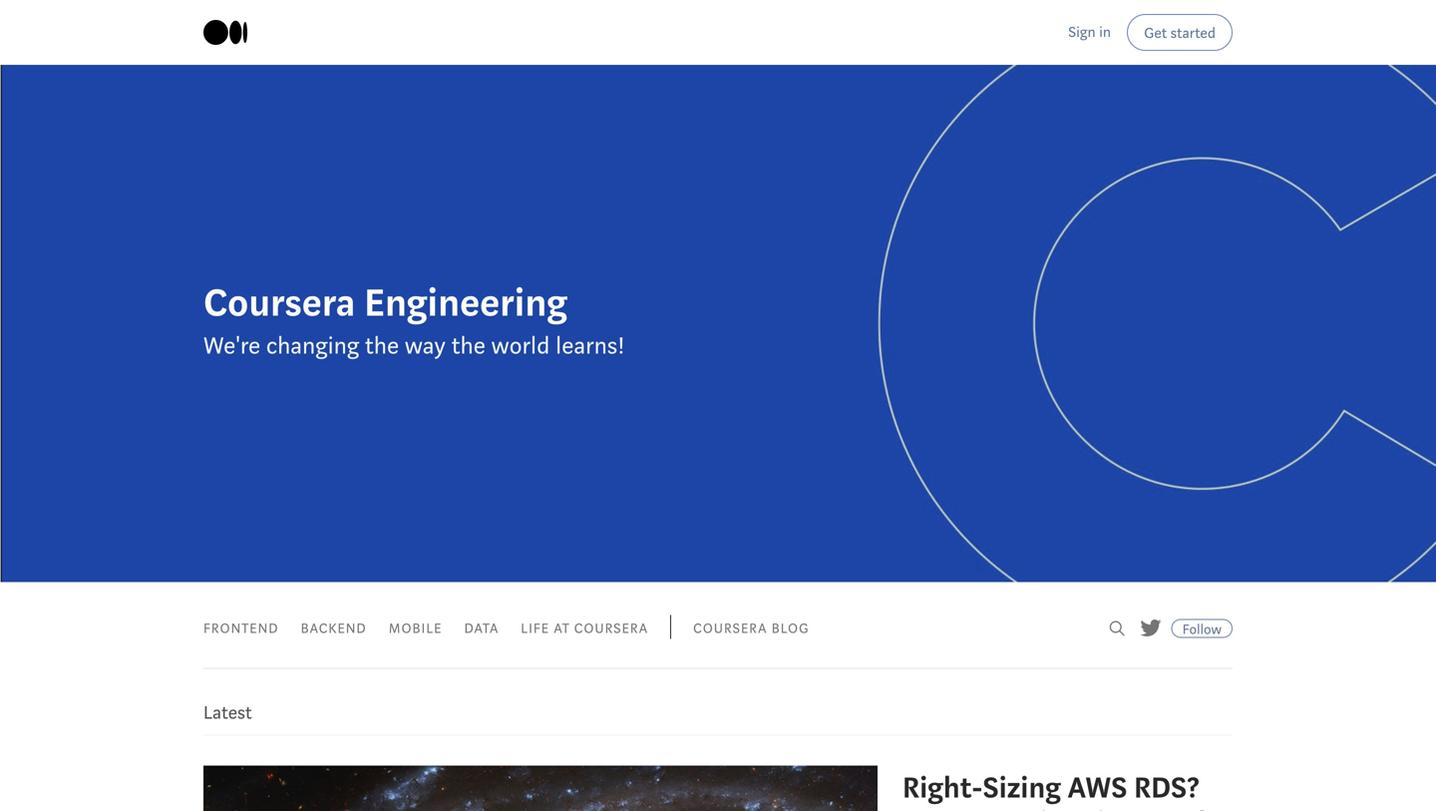 Task type: locate. For each thing, give the bounding box(es) containing it.
frontend
[[204, 619, 279, 637]]

data
[[464, 619, 499, 637]]

mobile
[[389, 619, 442, 637]]

backend link
[[301, 619, 367, 637]]

coursera
[[204, 278, 356, 328], [574, 619, 648, 637], [693, 619, 768, 637]]

coursera inside the coursera engineering we're changing the way the world learns!
[[204, 278, 356, 328]]

follow button
[[1172, 619, 1233, 638]]

the
[[365, 330, 399, 362], [451, 330, 486, 362]]

blog
[[772, 619, 810, 637]]

1 horizontal spatial the
[[451, 330, 486, 362]]

frontend link
[[204, 619, 279, 637]]

request
[[903, 804, 1008, 811]]

started
[[1171, 23, 1216, 43]]

sizing
[[983, 769, 1061, 807]]

data link
[[464, 619, 499, 637]]

coursera engineering we're changing the way the world learns!
[[204, 278, 625, 362]]

0 horizontal spatial coursera
[[204, 278, 356, 328]]

mobile link
[[389, 619, 442, 637]]

at
[[554, 619, 570, 637]]

follow
[[1183, 620, 1222, 638]]

coursera right at
[[574, 619, 648, 637]]

life
[[521, 619, 550, 637]]

mirroring
[[1015, 804, 1138, 811]]

rds?
[[1134, 769, 1200, 807]]

coursera up changing
[[204, 278, 356, 328]]

sign in
[[1069, 22, 1111, 42]]

world
[[491, 330, 550, 362]]

2 horizontal spatial coursera
[[693, 619, 768, 637]]

in
[[1099, 22, 1111, 42]]

the down engineering
[[451, 330, 486, 362]]

changing
[[266, 330, 359, 362]]

the left way
[[365, 330, 399, 362]]

coursera left 'blog'
[[693, 619, 768, 637]]

right-sizing aws rds? request mirroring loa
[[903, 769, 1207, 811]]

get
[[1144, 23, 1167, 43]]

2 the from the left
[[451, 330, 486, 362]]

0 horizontal spatial the
[[365, 330, 399, 362]]

learns!
[[556, 330, 625, 362]]



Task type: describe. For each thing, give the bounding box(es) containing it.
1 horizontal spatial coursera
[[574, 619, 648, 637]]

backend
[[301, 619, 367, 637]]

latest
[[204, 701, 252, 725]]

coursera for blog
[[693, 619, 768, 637]]

get started link
[[1127, 14, 1233, 51]]

right-sizing aws rds? request mirroring loa link
[[903, 766, 1233, 811]]

aws
[[1068, 769, 1128, 807]]

right-
[[903, 769, 983, 807]]

life at coursera
[[521, 619, 648, 637]]

way
[[405, 330, 446, 362]]

engineering
[[364, 278, 567, 328]]

coursera for engineering
[[204, 278, 356, 328]]

get started
[[1144, 23, 1216, 43]]

1 the from the left
[[365, 330, 399, 362]]

sign
[[1069, 22, 1096, 42]]

life at coursera link
[[521, 619, 648, 637]]

coursera blog link
[[693, 619, 810, 637]]

coursera blog
[[693, 619, 810, 637]]

coursera engineering link
[[204, 272, 1233, 328]]

we're
[[204, 330, 261, 362]]

sign in link
[[1069, 21, 1111, 44]]



Task type: vqa. For each thing, say whether or not it's contained in the screenshot.
Sign
yes



